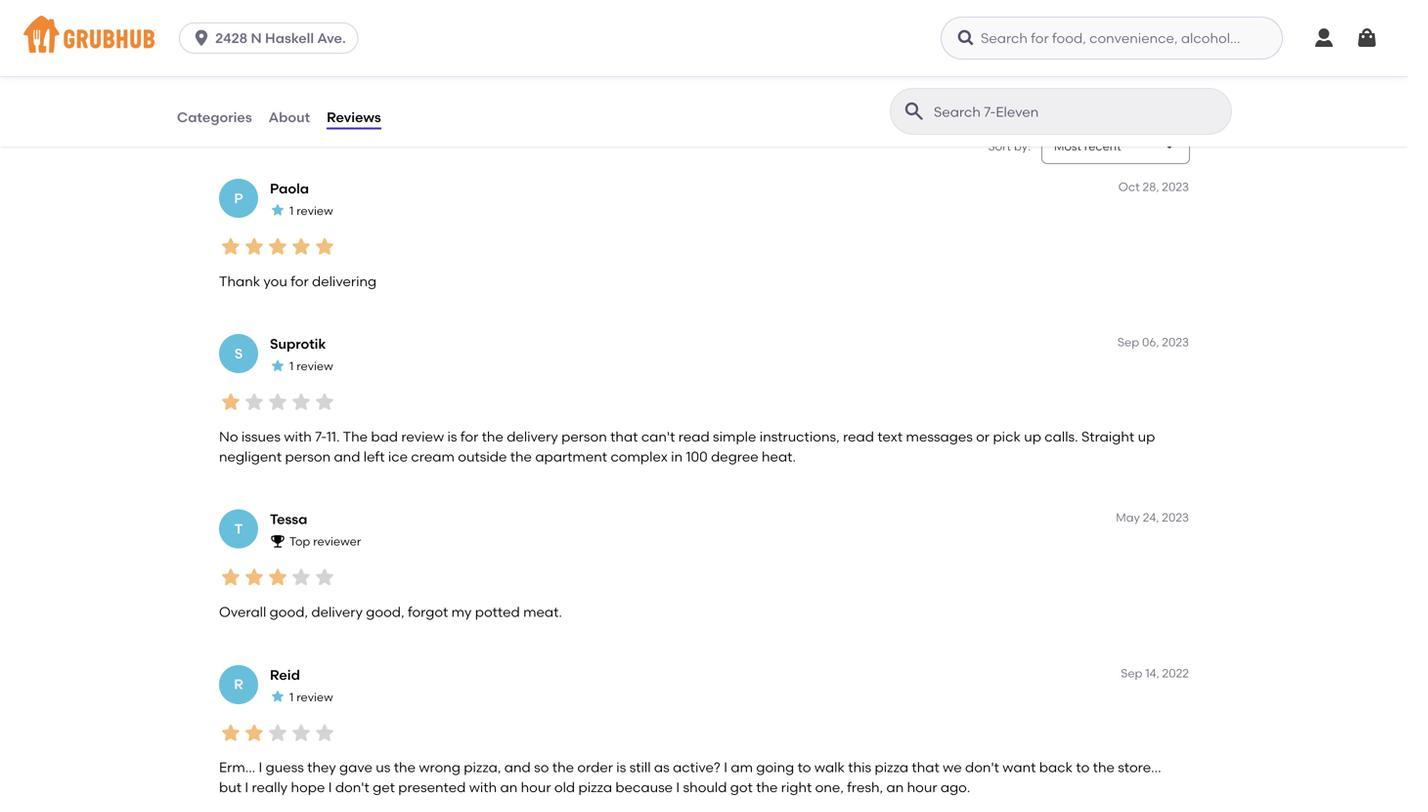 Task type: describe. For each thing, give the bounding box(es) containing it.
was for on
[[231, 42, 253, 57]]

overall
[[219, 604, 266, 621]]

and inside 'erm... i guess they gave us the wrong pizza, and so the order is still as active?   i am going to walk this pizza that we don't want back to the store... but i really hope i don't get presented with an hour old pizza because i should got the right one, fresh, an hour ago.'
[[504, 760, 531, 777]]

but
[[219, 780, 242, 796]]

get
[[373, 780, 395, 796]]

the left store...
[[1093, 760, 1115, 777]]

guess
[[266, 760, 304, 777]]

complex
[[611, 449, 668, 465]]

0 horizontal spatial svg image
[[956, 28, 976, 48]]

is inside no issues with 7-11. the bad review is for the delivery person that can't read simple instructions, read text messages or pick up calls. straight up negligent person and left ice cream outside the apartment complex in 100 degree heat.
[[447, 429, 457, 445]]

06,
[[1142, 335, 1159, 350]]

left
[[364, 449, 385, 465]]

meat.
[[523, 604, 562, 621]]

1 vertical spatial don't
[[335, 780, 369, 796]]

ice
[[388, 449, 408, 465]]

pick
[[993, 429, 1021, 445]]

2 read from the left
[[843, 429, 874, 445]]

may
[[1116, 511, 1140, 525]]

correct
[[319, 42, 361, 57]]

as
[[654, 760, 670, 777]]

i left am
[[724, 760, 727, 777]]

walk
[[814, 760, 845, 777]]

the down going
[[756, 780, 778, 796]]

hope
[[291, 780, 325, 796]]

gave
[[339, 760, 372, 777]]

paola
[[270, 180, 309, 197]]

still
[[629, 760, 651, 777]]

1 hour from the left
[[521, 780, 551, 796]]

degree
[[711, 449, 758, 465]]

sep for erm... i guess they gave us the wrong pizza, and so the order is still as active?   i am going to walk this pizza that we don't want back to the store... but i really hope i don't get presented with an hour old pizza because i should got the right one, fresh, an hour ago.
[[1121, 667, 1143, 681]]

was for correct
[[355, 23, 378, 37]]

so
[[534, 760, 549, 777]]

that inside 'erm... i guess they gave us the wrong pizza, and so the order is still as active?   i am going to walk this pizza that we don't want back to the store... but i really hope i don't get presented with an hour old pizza because i should got the right one, fresh, an hour ago.'
[[912, 760, 939, 777]]

trophy icon image
[[270, 534, 286, 549]]

simple
[[713, 429, 756, 445]]

top reviewer
[[289, 535, 361, 549]]

can't
[[641, 429, 675, 445]]

and inside no issues with 7-11. the bad review is for the delivery person that can't read simple instructions, read text messages or pick up calls. straight up negligent person and left ice cream outside the apartment complex in 100 degree heat.
[[334, 449, 360, 465]]

overall good, delivery good, forgot my potted meat.
[[219, 604, 562, 621]]

is inside 'erm... i guess they gave us the wrong pizza, and so the order is still as active?   i am going to walk this pizza that we don't want back to the store... but i really hope i don't get presented with an hour old pizza because i should got the right one, fresh, an hour ago.'
[[616, 760, 626, 777]]

0 horizontal spatial for
[[291, 273, 309, 290]]

review for reid
[[296, 691, 333, 705]]

oct
[[1118, 180, 1140, 194]]

store...
[[1118, 760, 1161, 777]]

i right 'but'
[[245, 780, 248, 796]]

11.
[[326, 429, 340, 445]]

text
[[877, 429, 903, 445]]

ave.
[[317, 30, 346, 46]]

2428 n haskell ave.
[[215, 30, 346, 46]]

am
[[731, 760, 753, 777]]

0 horizontal spatial person
[[285, 449, 331, 465]]

no issues with 7-11. the bad review is for the delivery person that can't read simple instructions, read text messages or pick up calls. straight up negligent person and left ice cream outside the apartment complex in 100 degree heat.
[[219, 429, 1155, 465]]

delivery
[[231, 23, 276, 37]]

my
[[451, 604, 472, 621]]

sort
[[988, 139, 1011, 154]]

1 for suprotik
[[289, 360, 294, 374]]

they
[[307, 760, 336, 777]]

back
[[1039, 760, 1073, 777]]

outside
[[458, 449, 507, 465]]

delivering
[[312, 273, 377, 290]]

1 review for suprotik
[[289, 360, 333, 374]]

1 vertical spatial pizza
[[578, 780, 612, 796]]

may 24, 2023
[[1116, 511, 1189, 525]]

straight
[[1081, 429, 1134, 445]]

because
[[615, 780, 673, 796]]

time
[[231, 62, 256, 76]]

2023 for thank you for delivering
[[1162, 180, 1189, 194]]

review for suprotik
[[296, 360, 333, 374]]

1 review for paola
[[289, 204, 333, 218]]

want
[[1003, 760, 1036, 777]]

review inside no issues with 7-11. the bad review is for the delivery person that can't read simple instructions, read text messages or pick up calls. straight up negligent person and left ice cream outside the apartment complex in 100 degree heat.
[[401, 429, 444, 445]]

1 horizontal spatial svg image
[[1312, 26, 1336, 50]]

the up outside
[[482, 429, 503, 445]]

1 vertical spatial delivery
[[311, 604, 363, 621]]

messages
[[906, 429, 973, 445]]

instructions,
[[760, 429, 840, 445]]

2023 for overall good, delivery good, forgot my potted meat.
[[1162, 511, 1189, 525]]

bad
[[371, 429, 398, 445]]

thank you for delivering
[[219, 273, 377, 290]]

really
[[252, 780, 288, 796]]

the right us
[[394, 760, 416, 777]]

reviews button
[[326, 76, 382, 147]]

with inside 'erm... i guess they gave us the wrong pizza, and so the order is still as active?   i am going to walk this pizza that we don't want back to the store... but i really hope i don't get presented with an hour old pizza because i should got the right one, fresh, an hour ago.'
[[469, 780, 497, 796]]

2428
[[215, 30, 248, 46]]

0 vertical spatial pizza
[[875, 760, 908, 777]]

with inside no issues with 7-11. the bad review is for the delivery person that can't read simple instructions, read text messages or pick up calls. straight up negligent person and left ice cream outside the apartment complex in 100 degree heat.
[[284, 429, 312, 445]]

Search for food, convenience, alcohol... search field
[[941, 17, 1283, 60]]

2 to from the left
[[1076, 760, 1090, 777]]

should
[[683, 780, 727, 796]]

i left should
[[676, 780, 680, 796]]

sep for no issues with 7-11. the bad review is for the delivery person that can't read simple instructions, read text messages or pick up calls. straight up negligent person and left ice cream outside the apartment complex in 100 degree heat.
[[1117, 335, 1139, 350]]

or
[[976, 429, 990, 445]]

got
[[730, 780, 753, 796]]

erm... i guess they gave us the wrong pizza, and so the order is still as active?   i am going to walk this pizza that we don't want back to the store... but i really hope i don't get presented with an hour old pizza because i should got the right one, fresh, an hour ago.
[[219, 760, 1161, 796]]

in
[[671, 449, 683, 465]]

1 read from the left
[[678, 429, 710, 445]]

negligent
[[219, 449, 282, 465]]

wrong
[[419, 760, 460, 777]]

1 to from the left
[[797, 760, 811, 777]]

s
[[234, 346, 243, 362]]



Task type: locate. For each thing, give the bounding box(es) containing it.
the
[[482, 429, 503, 445], [510, 449, 532, 465], [394, 760, 416, 777], [552, 760, 574, 777], [1093, 760, 1115, 777], [756, 780, 778, 796]]

you
[[264, 273, 287, 290]]

heat.
[[762, 449, 796, 465]]

we
[[943, 760, 962, 777]]

i down they on the left
[[328, 780, 332, 796]]

1 horizontal spatial an
[[886, 780, 904, 796]]

1 review down reid
[[289, 691, 333, 705]]

up right pick
[[1024, 429, 1041, 445]]

Search 7-Eleven search field
[[932, 103, 1225, 121]]

star icon image
[[270, 203, 286, 218], [219, 235, 242, 259], [242, 235, 266, 259], [266, 235, 289, 259], [289, 235, 313, 259], [313, 235, 336, 259], [270, 358, 286, 374], [219, 391, 242, 414], [242, 391, 266, 414], [266, 391, 289, 414], [289, 391, 313, 414], [313, 391, 336, 414], [219, 566, 242, 590], [242, 566, 266, 590], [266, 566, 289, 590], [289, 566, 313, 590], [313, 566, 336, 590], [270, 689, 286, 705], [219, 722, 242, 745], [242, 722, 266, 745], [266, 722, 289, 745], [289, 722, 313, 745], [313, 722, 336, 745]]

0 horizontal spatial read
[[678, 429, 710, 445]]

review up cream
[[401, 429, 444, 445]]

0 horizontal spatial pizza
[[578, 780, 612, 796]]

0 horizontal spatial to
[[797, 760, 811, 777]]

delivery inside no issues with 7-11. the bad review is for the delivery person that can't read simple instructions, read text messages or pick up calls. straight up negligent person and left ice cream outside the apartment complex in 100 degree heat.
[[507, 429, 558, 445]]

delivery
[[507, 429, 558, 445], [311, 604, 363, 621]]

order
[[319, 23, 353, 37]]

delivery down reviewer
[[311, 604, 363, 621]]

was
[[355, 23, 378, 37], [231, 42, 253, 57]]

0 horizontal spatial that
[[610, 429, 638, 445]]

on
[[256, 42, 271, 57]]

2 vertical spatial 1
[[289, 691, 294, 705]]

review for paola
[[296, 204, 333, 218]]

fresh,
[[847, 780, 883, 796]]

most
[[1054, 139, 1081, 154]]

1 review for reid
[[289, 691, 333, 705]]

and left so
[[504, 760, 531, 777]]

1 vertical spatial sep
[[1121, 667, 1143, 681]]

2 up from the left
[[1138, 429, 1155, 445]]

pizza right this
[[875, 760, 908, 777]]

no
[[219, 429, 238, 445]]

sep 06, 2023
[[1117, 335, 1189, 350]]

0 vertical spatial that
[[610, 429, 638, 445]]

was right order
[[355, 23, 378, 37]]

us
[[376, 760, 391, 777]]

1 vertical spatial 2023
[[1162, 335, 1189, 350]]

order
[[577, 760, 613, 777]]

1 review down suprotik at the left
[[289, 360, 333, 374]]

1 up from the left
[[1024, 429, 1041, 445]]

the right outside
[[510, 449, 532, 465]]

r
[[234, 677, 243, 693]]

7-
[[315, 429, 326, 445]]

sep left 14,
[[1121, 667, 1143, 681]]

one,
[[815, 780, 844, 796]]

with
[[284, 429, 312, 445], [469, 780, 497, 796]]

haskell
[[265, 30, 314, 46]]

sep 14, 2022
[[1121, 667, 1189, 681]]

2023 right 24,
[[1162, 511, 1189, 525]]

calls.
[[1045, 429, 1078, 445]]

1 1 review from the top
[[289, 204, 333, 218]]

the
[[343, 429, 368, 445]]

0 horizontal spatial delivery
[[311, 604, 363, 621]]

1 horizontal spatial for
[[460, 429, 478, 445]]

0 vertical spatial 1 review
[[289, 204, 333, 218]]

review down reid
[[296, 691, 333, 705]]

1 horizontal spatial hour
[[907, 780, 937, 796]]

t
[[234, 521, 243, 538]]

1 an from the left
[[500, 780, 517, 796]]

2023 for no issues with 7-11. the bad review is for the delivery person that can't read simple instructions, read text messages or pick up calls. straight up negligent person and left ice cream outside the apartment complex in 100 degree heat.
[[1162, 335, 1189, 350]]

up right straight
[[1138, 429, 1155, 445]]

to
[[797, 760, 811, 777], [1076, 760, 1090, 777]]

read left text on the bottom right of the page
[[843, 429, 874, 445]]

hour down so
[[521, 780, 551, 796]]

0 vertical spatial is
[[447, 429, 457, 445]]

1 horizontal spatial up
[[1138, 429, 1155, 445]]

1 vertical spatial person
[[285, 449, 331, 465]]

0 vertical spatial sep
[[1117, 335, 1139, 350]]

most recent
[[1054, 139, 1121, 154]]

2 vertical spatial 1 review
[[289, 691, 333, 705]]

0 vertical spatial for
[[291, 273, 309, 290]]

14,
[[1145, 667, 1159, 681]]

1 for reid
[[289, 691, 294, 705]]

0 horizontal spatial don't
[[335, 780, 369, 796]]

2 1 from the top
[[289, 360, 294, 374]]

this
[[848, 760, 871, 777]]

sep
[[1117, 335, 1139, 350], [1121, 667, 1143, 681]]

0 vertical spatial and
[[334, 449, 360, 465]]

0 vertical spatial 2023
[[1162, 180, 1189, 194]]

with down pizza,
[[469, 780, 497, 796]]

0 horizontal spatial good,
[[270, 604, 308, 621]]

1 2023 from the top
[[1162, 180, 1189, 194]]

1 for paola
[[289, 204, 294, 218]]

1 vertical spatial 1
[[289, 360, 294, 374]]

reid
[[270, 667, 300, 684]]

1 good, from the left
[[270, 604, 308, 621]]

1 horizontal spatial and
[[504, 760, 531, 777]]

that left we
[[912, 760, 939, 777]]

3 1 review from the top
[[289, 691, 333, 705]]

person down 7-
[[285, 449, 331, 465]]

was inside delivery was on time
[[231, 42, 253, 57]]

person up apartment
[[561, 429, 607, 445]]

0 vertical spatial 1
[[289, 204, 294, 218]]

0 vertical spatial person
[[561, 429, 607, 445]]

good, left forgot
[[366, 604, 404, 621]]

to up the right
[[797, 760, 811, 777]]

forgot
[[408, 604, 448, 621]]

an right fresh,
[[886, 780, 904, 796]]

1 vertical spatial and
[[504, 760, 531, 777]]

2023 right 28,
[[1162, 180, 1189, 194]]

1 horizontal spatial with
[[469, 780, 497, 796]]

24,
[[1143, 511, 1159, 525]]

delivery up apartment
[[507, 429, 558, 445]]

categories
[[177, 109, 252, 126]]

by:
[[1014, 139, 1031, 154]]

0 vertical spatial with
[[284, 429, 312, 445]]

don't right we
[[965, 760, 999, 777]]

pizza,
[[464, 760, 501, 777]]

was up time
[[231, 42, 253, 57]]

28,
[[1143, 180, 1159, 194]]

3 1 from the top
[[289, 691, 294, 705]]

caret down icon image
[[1162, 139, 1177, 155]]

0 horizontal spatial with
[[284, 429, 312, 445]]

0 horizontal spatial and
[[334, 449, 360, 465]]

1 1 from the top
[[289, 204, 294, 218]]

1 horizontal spatial person
[[561, 429, 607, 445]]

erm...
[[219, 760, 255, 777]]

with left 7-
[[284, 429, 312, 445]]

don't down gave
[[335, 780, 369, 796]]

for right you
[[291, 273, 309, 290]]

0 horizontal spatial an
[[500, 780, 517, 796]]

0 vertical spatial don't
[[965, 760, 999, 777]]

2 hour from the left
[[907, 780, 937, 796]]

active?
[[673, 760, 721, 777]]

1 horizontal spatial was
[[355, 23, 378, 37]]

i up the really
[[259, 760, 262, 777]]

about button
[[268, 76, 311, 147]]

0 vertical spatial was
[[355, 23, 378, 37]]

1 review
[[289, 204, 333, 218], [289, 360, 333, 374], [289, 691, 333, 705]]

ago.
[[941, 780, 970, 796]]

review down suprotik at the left
[[296, 360, 333, 374]]

review
[[296, 204, 333, 218], [296, 360, 333, 374], [401, 429, 444, 445], [296, 691, 333, 705]]

1 vertical spatial was
[[231, 42, 253, 57]]

3 2023 from the top
[[1162, 511, 1189, 525]]

is
[[447, 429, 457, 445], [616, 760, 626, 777]]

magnifying glass icon image
[[903, 100, 926, 123]]

delivery was on time
[[231, 23, 276, 76]]

reviews
[[327, 109, 381, 126]]

hour left ago.
[[907, 780, 937, 796]]

svg image
[[192, 28, 211, 48]]

thank
[[219, 273, 260, 290]]

1 down suprotik at the left
[[289, 360, 294, 374]]

0 horizontal spatial hour
[[521, 780, 551, 796]]

Sort by: field
[[1054, 138, 1121, 155]]

p
[[234, 190, 243, 207]]

2 vertical spatial 2023
[[1162, 511, 1189, 525]]

1 horizontal spatial read
[[843, 429, 874, 445]]

good, right the overall
[[270, 604, 308, 621]]

1 vertical spatial with
[[469, 780, 497, 796]]

and down the
[[334, 449, 360, 465]]

categories button
[[176, 76, 253, 147]]

1 down paola
[[289, 204, 294, 218]]

2023 right 06,
[[1162, 335, 1189, 350]]

review down paola
[[296, 204, 333, 218]]

the up old on the bottom of the page
[[552, 760, 574, 777]]

2 good, from the left
[[366, 604, 404, 621]]

2 2023 from the top
[[1162, 335, 1189, 350]]

1 vertical spatial is
[[616, 760, 626, 777]]

0 horizontal spatial is
[[447, 429, 457, 445]]

0 horizontal spatial up
[[1024, 429, 1041, 445]]

n
[[251, 30, 262, 46]]

read up 100 at the bottom
[[678, 429, 710, 445]]

1 horizontal spatial to
[[1076, 760, 1090, 777]]

for
[[291, 273, 309, 290], [460, 429, 478, 445]]

2 an from the left
[[886, 780, 904, 796]]

old
[[554, 780, 575, 796]]

to right 'back'
[[1076, 760, 1090, 777]]

going
[[756, 760, 794, 777]]

that inside no issues with 7-11. the bad review is for the delivery person that can't read simple instructions, read text messages or pick up calls. straight up negligent person and left ice cream outside the apartment complex in 100 degree heat.
[[610, 429, 638, 445]]

1 vertical spatial for
[[460, 429, 478, 445]]

2 1 review from the top
[[289, 360, 333, 374]]

1 vertical spatial 1 review
[[289, 360, 333, 374]]

apartment
[[535, 449, 607, 465]]

potted
[[475, 604, 520, 621]]

1 review down paola
[[289, 204, 333, 218]]

main navigation navigation
[[0, 0, 1408, 76]]

was inside order was correct
[[355, 23, 378, 37]]

about
[[269, 109, 310, 126]]

1 down reid
[[289, 691, 294, 705]]

pizza down "order"
[[578, 780, 612, 796]]

1 horizontal spatial that
[[912, 760, 939, 777]]

2428 n haskell ave. button
[[179, 22, 366, 54]]

suprotik
[[270, 336, 326, 353]]

1 horizontal spatial is
[[616, 760, 626, 777]]

that
[[610, 429, 638, 445], [912, 760, 939, 777]]

is left still
[[616, 760, 626, 777]]

sort by:
[[988, 139, 1031, 154]]

1 vertical spatial that
[[912, 760, 939, 777]]

1 horizontal spatial delivery
[[507, 429, 558, 445]]

order was correct
[[319, 23, 378, 57]]

is up cream
[[447, 429, 457, 445]]

an down pizza,
[[500, 780, 517, 796]]

svg image
[[1312, 26, 1336, 50], [1355, 26, 1379, 50], [956, 28, 976, 48]]

2022
[[1162, 667, 1189, 681]]

2 horizontal spatial svg image
[[1355, 26, 1379, 50]]

recent
[[1084, 139, 1121, 154]]

2023
[[1162, 180, 1189, 194], [1162, 335, 1189, 350], [1162, 511, 1189, 525]]

pizza
[[875, 760, 908, 777], [578, 780, 612, 796]]

1 horizontal spatial pizza
[[875, 760, 908, 777]]

1 horizontal spatial don't
[[965, 760, 999, 777]]

for inside no issues with 7-11. the bad review is for the delivery person that can't read simple instructions, read text messages or pick up calls. straight up negligent person and left ice cream outside the apartment complex in 100 degree heat.
[[460, 429, 478, 445]]

cream
[[411, 449, 455, 465]]

and
[[334, 449, 360, 465], [504, 760, 531, 777]]

0 vertical spatial delivery
[[507, 429, 558, 445]]

sep left 06,
[[1117, 335, 1139, 350]]

tessa
[[270, 511, 307, 528]]

top
[[289, 535, 310, 549]]

that up complex
[[610, 429, 638, 445]]

person
[[561, 429, 607, 445], [285, 449, 331, 465]]

1 horizontal spatial good,
[[366, 604, 404, 621]]

0 horizontal spatial was
[[231, 42, 253, 57]]

for up outside
[[460, 429, 478, 445]]



Task type: vqa. For each thing, say whether or not it's contained in the screenshot.
one,
yes



